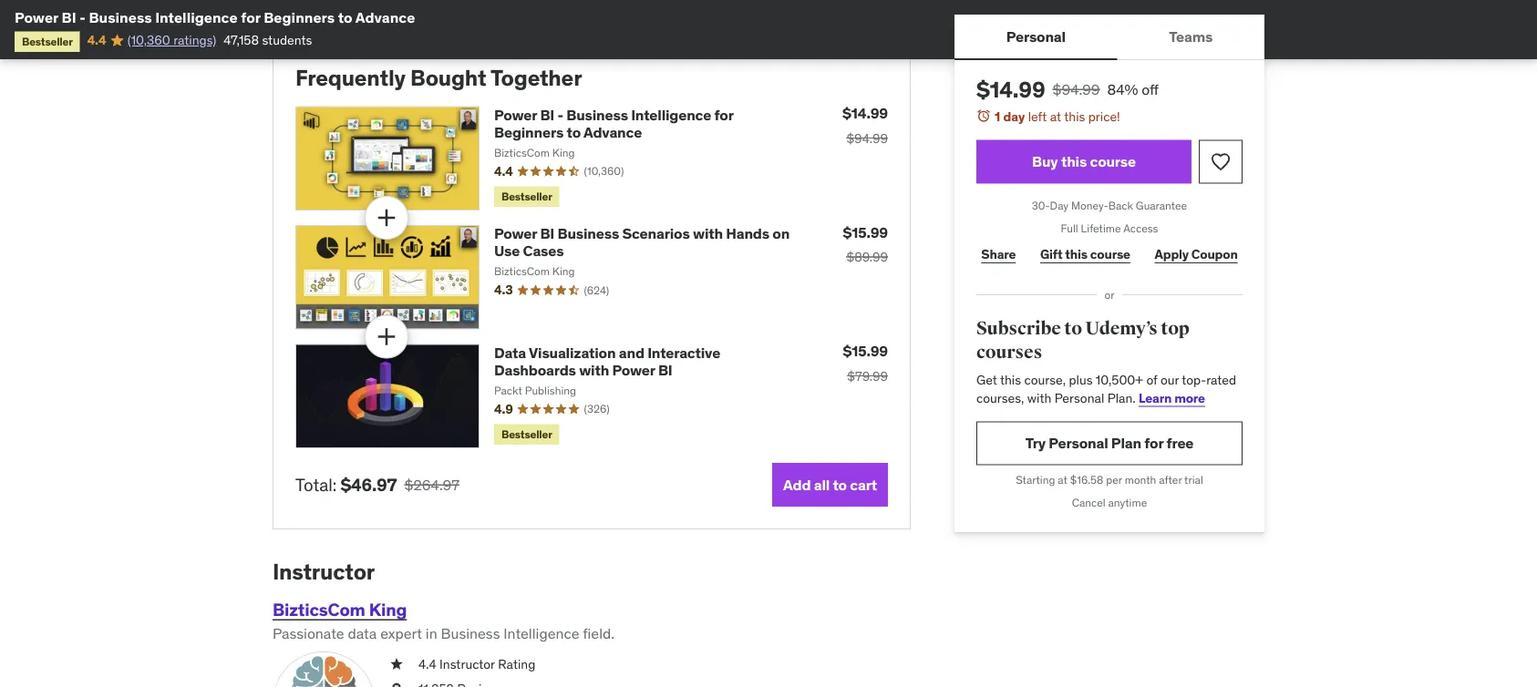 Task type: vqa. For each thing, say whether or not it's contained in the screenshot.
ratings)
yes



Task type: locate. For each thing, give the bounding box(es) containing it.
lifetime
[[1081, 222, 1121, 236]]

bizticscom inside power bi business scenarios with hands on use cases bizticscom king
[[494, 265, 550, 279]]

0 vertical spatial personal
[[1007, 27, 1066, 46]]

king for advance
[[553, 146, 575, 160]]

1 vertical spatial bizticscom
[[494, 265, 550, 279]]

business up "(624)"
[[558, 225, 619, 243]]

0 vertical spatial advance
[[356, 8, 415, 26]]

0 vertical spatial $14.99
[[977, 76, 1046, 103]]

business up (10,360
[[89, 8, 152, 26]]

instructor up bizticscom king link on the left of the page
[[273, 559, 375, 586]]

0 vertical spatial $15.99
[[843, 223, 888, 242]]

tab list
[[955, 15, 1265, 60]]

2 vertical spatial king
[[369, 599, 407, 621]]

get this course, plus 10,500+ of our top-rated courses, with personal plan.
[[977, 372, 1237, 406]]

power bi business scenarios with hands on use cases bizticscom king
[[494, 225, 790, 279]]

to up frequently
[[338, 8, 353, 26]]

anytime
[[1109, 496, 1148, 510]]

advance up frequently
[[356, 8, 415, 26]]

this up courses,
[[1001, 372, 1022, 388]]

business
[[89, 8, 152, 26], [567, 106, 628, 124], [558, 225, 619, 243], [441, 625, 500, 644]]

0 vertical spatial with
[[693, 225, 723, 243]]

(10,360 ratings)
[[127, 32, 216, 48]]

intelligence
[[155, 8, 238, 26], [631, 106, 712, 124], [504, 625, 580, 644]]

advance for power bi - business intelligence for beginners to advance
[[356, 8, 415, 26]]

with left hands on the top
[[693, 225, 723, 243]]

1 vertical spatial course
[[1091, 246, 1131, 262]]

this right the gift
[[1066, 246, 1088, 262]]

0 horizontal spatial -
[[80, 8, 86, 26]]

0 vertical spatial 4.4
[[87, 32, 106, 48]]

learn more link
[[1139, 390, 1206, 406]]

1 vertical spatial intelligence
[[631, 106, 712, 124]]

$46.97
[[341, 475, 397, 497]]

1 horizontal spatial for
[[715, 106, 734, 124]]

course inside button
[[1090, 152, 1136, 171]]

this
[[1065, 108, 1086, 125], [1062, 152, 1087, 171], [1066, 246, 1088, 262], [1001, 372, 1022, 388]]

teams
[[1170, 27, 1213, 46]]

learn more
[[1139, 390, 1206, 406]]

bi inside power bi - business intelligence for beginners to advance bizticscom king
[[540, 106, 555, 124]]

xsmall image
[[389, 681, 404, 688]]

with down course,
[[1028, 390, 1052, 406]]

advance up (10,360)
[[584, 123, 642, 142]]

0 horizontal spatial advance
[[356, 8, 415, 26]]

1 horizontal spatial beginners
[[494, 123, 564, 142]]

624 reviews element
[[584, 283, 609, 299]]

2 vertical spatial bizticscom
[[273, 599, 365, 621]]

0 vertical spatial course
[[1090, 152, 1136, 171]]

2 course from the top
[[1091, 246, 1131, 262]]

instructor down 'bizticscom king passionate data expert in business intelligence field.'
[[440, 657, 495, 673]]

4.4 left (10,360
[[87, 32, 106, 48]]

bizticscom inside 'bizticscom king passionate data expert in business intelligence field.'
[[273, 599, 365, 621]]

left
[[1029, 108, 1047, 125]]

courses,
[[977, 390, 1025, 406]]

subscribe
[[977, 318, 1061, 340]]

king inside power bi business scenarios with hands on use cases bizticscom king
[[553, 265, 575, 279]]

plan
[[1112, 434, 1142, 453]]

1 horizontal spatial intelligence
[[504, 625, 580, 644]]

ratings)
[[173, 32, 216, 48]]

4.4 up use
[[494, 163, 513, 180]]

bizticscom down together
[[494, 146, 550, 160]]

2 $15.99 from the top
[[843, 342, 888, 361]]

4.3
[[494, 282, 513, 299]]

to right all
[[833, 476, 847, 495]]

personal down plus
[[1055, 390, 1105, 406]]

advance inside power bi - business intelligence for beginners to advance bizticscom king
[[584, 123, 642, 142]]

starting at $16.58 per month after trial cancel anytime
[[1016, 473, 1204, 510]]

30-day money-back guarantee full lifetime access
[[1032, 199, 1188, 236]]

bi inside power bi business scenarios with hands on use cases bizticscom king
[[540, 225, 555, 243]]

(326)
[[584, 403, 610, 417]]

to left udemy's
[[1065, 318, 1083, 340]]

1 vertical spatial with
[[579, 361, 609, 380]]

publishing
[[525, 384, 576, 398]]

this inside buy this course button
[[1062, 152, 1087, 171]]

1 course from the top
[[1090, 152, 1136, 171]]

for for power bi - business intelligence for beginners to advance
[[241, 8, 261, 26]]

1 horizontal spatial $14.99
[[977, 76, 1046, 103]]

0 vertical spatial -
[[80, 8, 86, 26]]

$16.58
[[1071, 473, 1104, 487]]

bizticscom up passionate
[[273, 599, 365, 621]]

instructor
[[273, 559, 375, 586], [440, 657, 495, 673]]

bizticscom for to
[[494, 146, 550, 160]]

our
[[1161, 372, 1180, 388]]

personal inside get this course, plus 10,500+ of our top-rated courses, with personal plan.
[[1055, 390, 1105, 406]]

king inside power bi - business intelligence for beginners to advance bizticscom king
[[553, 146, 575, 160]]

at
[[1051, 108, 1062, 125], [1058, 473, 1068, 487]]

intelligence inside power bi - business intelligence for beginners to advance bizticscom king
[[631, 106, 712, 124]]

to
[[338, 8, 353, 26], [567, 123, 581, 142], [1065, 318, 1083, 340], [833, 476, 847, 495]]

2 horizontal spatial intelligence
[[631, 106, 712, 124]]

course down lifetime
[[1091, 246, 1131, 262]]

2 horizontal spatial with
[[1028, 390, 1052, 406]]

king down power bi - business intelligence for beginners to advance link
[[553, 146, 575, 160]]

course for buy this course
[[1090, 152, 1136, 171]]

1 vertical spatial personal
[[1055, 390, 1105, 406]]

2 horizontal spatial for
[[1145, 434, 1164, 453]]

0 horizontal spatial instructor
[[273, 559, 375, 586]]

tab list containing personal
[[955, 15, 1265, 60]]

at right left
[[1051, 108, 1062, 125]]

$15.99 up $89.99
[[843, 223, 888, 242]]

0 horizontal spatial beginners
[[264, 8, 335, 26]]

for inside power bi - business intelligence for beginners to advance bizticscom king
[[715, 106, 734, 124]]

0 vertical spatial intelligence
[[155, 8, 238, 26]]

with inside power bi business scenarios with hands on use cases bizticscom king
[[693, 225, 723, 243]]

power bi - business intelligence for beginners to advance link
[[494, 106, 734, 142]]

$94.99 inside the $14.99 $94.99
[[847, 130, 888, 147]]

0 vertical spatial king
[[553, 146, 575, 160]]

0 horizontal spatial $14.99
[[843, 104, 888, 123]]

personal up $14.99 $94.99 84% off
[[1007, 27, 1066, 46]]

apply
[[1155, 246, 1189, 262]]

2 horizontal spatial 4.4
[[494, 163, 513, 180]]

1 vertical spatial for
[[715, 106, 734, 124]]

bizticscom inside power bi - business intelligence for beginners to advance bizticscom king
[[494, 146, 550, 160]]

data
[[348, 625, 377, 644]]

0 horizontal spatial intelligence
[[155, 8, 238, 26]]

1 vertical spatial advance
[[584, 123, 642, 142]]

$79.99
[[848, 368, 888, 385]]

total:
[[296, 474, 337, 496]]

business up (10,360)
[[567, 106, 628, 124]]

1 horizontal spatial -
[[558, 106, 564, 124]]

0 horizontal spatial $94.99
[[847, 130, 888, 147]]

beginners down together
[[494, 123, 564, 142]]

1 horizontal spatial $94.99
[[1053, 80, 1101, 99]]

king down cases
[[553, 265, 575, 279]]

frequently bought together
[[296, 65, 582, 92]]

$15.99
[[843, 223, 888, 242], [843, 342, 888, 361]]

2 vertical spatial bestseller
[[502, 428, 552, 442]]

1 horizontal spatial with
[[693, 225, 723, 243]]

1 vertical spatial -
[[558, 106, 564, 124]]

1 vertical spatial beginners
[[494, 123, 564, 142]]

0 horizontal spatial 4.4
[[87, 32, 106, 48]]

this down $14.99 $94.99 84% off
[[1065, 108, 1086, 125]]

personal inside button
[[1007, 27, 1066, 46]]

1 vertical spatial instructor
[[440, 657, 495, 673]]

expert
[[380, 625, 422, 644]]

- inside power bi - business intelligence for beginners to advance bizticscom king
[[558, 106, 564, 124]]

this inside get this course, plus 10,500+ of our top-rated courses, with personal plan.
[[1001, 372, 1022, 388]]

passionate
[[273, 625, 344, 644]]

back
[[1109, 199, 1134, 213]]

beginners
[[264, 8, 335, 26], [494, 123, 564, 142]]

for for power bi - business intelligence for beginners to advance bizticscom king
[[715, 106, 734, 124]]

bestseller
[[22, 34, 73, 48], [502, 190, 552, 204], [502, 428, 552, 442]]

bestseller for data
[[502, 428, 552, 442]]

this for buy
[[1062, 152, 1087, 171]]

$94.99
[[1053, 80, 1101, 99], [847, 130, 888, 147]]

king
[[553, 146, 575, 160], [553, 265, 575, 279], [369, 599, 407, 621]]

to down together
[[567, 123, 581, 142]]

beginners up students
[[264, 8, 335, 26]]

for
[[241, 8, 261, 26], [715, 106, 734, 124], [1145, 434, 1164, 453]]

apply coupon button
[[1150, 236, 1243, 273]]

$14.99 for $14.99 $94.99
[[843, 104, 888, 123]]

power for power bi business scenarios with hands on use cases bizticscom king
[[494, 225, 537, 243]]

1 vertical spatial $94.99
[[847, 130, 888, 147]]

0 vertical spatial bizticscom
[[494, 146, 550, 160]]

$14.99 $94.99
[[843, 104, 888, 147]]

10360 reviews element
[[584, 164, 624, 180]]

beginners inside power bi - business intelligence for beginners to advance bizticscom king
[[494, 123, 564, 142]]

-
[[80, 8, 86, 26], [558, 106, 564, 124]]

add all to cart
[[784, 476, 877, 495]]

rating
[[498, 657, 536, 673]]

power inside power bi - business intelligence for beginners to advance bizticscom king
[[494, 106, 537, 124]]

add to wishlist image
[[1210, 151, 1232, 173]]

business inside power bi - business intelligence for beginners to advance bizticscom king
[[567, 106, 628, 124]]

1 vertical spatial bestseller
[[502, 190, 552, 204]]

1 vertical spatial at
[[1058, 473, 1068, 487]]

business up 4.4 instructor rating
[[441, 625, 500, 644]]

1 day left at this price!
[[995, 108, 1121, 125]]

1 vertical spatial $15.99
[[843, 342, 888, 361]]

2 vertical spatial 4.4
[[419, 657, 437, 673]]

$264.97
[[405, 476, 460, 495]]

course
[[1090, 152, 1136, 171], [1091, 246, 1131, 262]]

4.4 down in
[[419, 657, 437, 673]]

bi
[[62, 8, 76, 26], [540, 106, 555, 124], [540, 225, 555, 243], [658, 361, 673, 380]]

0 vertical spatial for
[[241, 8, 261, 26]]

advance
[[356, 8, 415, 26], [584, 123, 642, 142]]

this inside gift this course link
[[1066, 246, 1088, 262]]

30-
[[1032, 199, 1050, 213]]

$15.99 up '$79.99'
[[843, 342, 888, 361]]

students
[[262, 32, 312, 48]]

bizticscom down use
[[494, 265, 550, 279]]

personal up $16.58
[[1049, 434, 1109, 453]]

0 horizontal spatial for
[[241, 8, 261, 26]]

1 vertical spatial $14.99
[[843, 104, 888, 123]]

king up the 'expert'
[[369, 599, 407, 621]]

at left $16.58
[[1058, 473, 1068, 487]]

1 vertical spatial 4.4
[[494, 163, 513, 180]]

$94.99 inside $14.99 $94.99 84% off
[[1053, 80, 1101, 99]]

apply coupon
[[1155, 246, 1238, 262]]

1 $15.99 from the top
[[843, 223, 888, 242]]

bi for power bi - business intelligence for beginners to advance
[[62, 8, 76, 26]]

cart
[[850, 476, 877, 495]]

with up (326)
[[579, 361, 609, 380]]

power inside power bi business scenarios with hands on use cases bizticscom king
[[494, 225, 537, 243]]

this right buy
[[1062, 152, 1087, 171]]

1 horizontal spatial advance
[[584, 123, 642, 142]]

$14.99
[[977, 76, 1046, 103], [843, 104, 888, 123]]

interactive
[[648, 344, 721, 363]]

1 vertical spatial king
[[553, 265, 575, 279]]

month
[[1125, 473, 1157, 487]]

2 vertical spatial with
[[1028, 390, 1052, 406]]

add all to cart button
[[773, 464, 888, 508]]

326 reviews element
[[584, 402, 610, 418]]

personal
[[1007, 27, 1066, 46], [1055, 390, 1105, 406], [1049, 434, 1109, 453]]

cancel
[[1072, 496, 1106, 510]]

bi for power bi business scenarios with hands on use cases bizticscom king
[[540, 225, 555, 243]]

2 vertical spatial intelligence
[[504, 625, 580, 644]]

84%
[[1108, 80, 1139, 99]]

0 vertical spatial $94.99
[[1053, 80, 1101, 99]]

to inside "subscribe to udemy's top courses"
[[1065, 318, 1083, 340]]

course up back
[[1090, 152, 1136, 171]]

buy this course
[[1032, 152, 1136, 171]]

0 horizontal spatial with
[[579, 361, 609, 380]]

0 vertical spatial beginners
[[264, 8, 335, 26]]

(10,360
[[127, 32, 170, 48]]

bizticscom
[[494, 146, 550, 160], [494, 265, 550, 279], [273, 599, 365, 621]]



Task type: describe. For each thing, give the bounding box(es) containing it.
with inside get this course, plus 10,500+ of our top-rated courses, with personal plan.
[[1028, 390, 1052, 406]]

this for gift
[[1066, 246, 1088, 262]]

top
[[1161, 318, 1190, 340]]

top-
[[1182, 372, 1207, 388]]

at inside starting at $16.58 per month after trial cancel anytime
[[1058, 473, 1068, 487]]

together
[[491, 65, 582, 92]]

day
[[1050, 199, 1069, 213]]

in
[[426, 625, 438, 644]]

1
[[995, 108, 1001, 125]]

2 vertical spatial personal
[[1049, 434, 1109, 453]]

0 vertical spatial at
[[1051, 108, 1062, 125]]

or
[[1105, 288, 1115, 302]]

share button
[[977, 236, 1021, 273]]

alarm image
[[977, 109, 991, 123]]

4.9
[[494, 401, 513, 418]]

power for power bi - business intelligence for beginners to advance bizticscom king
[[494, 106, 537, 124]]

intelligence for power bi - business intelligence for beginners to advance bizticscom king
[[631, 106, 712, 124]]

power bi - business intelligence for beginners to advance bizticscom king
[[494, 106, 734, 160]]

on
[[773, 225, 790, 243]]

business inside power bi business scenarios with hands on use cases bizticscom king
[[558, 225, 619, 243]]

- for power bi - business intelligence for beginners to advance
[[80, 8, 86, 26]]

47,158
[[224, 32, 259, 48]]

cases
[[523, 242, 564, 261]]

off
[[1142, 80, 1159, 99]]

1 horizontal spatial 4.4
[[419, 657, 437, 673]]

total: $46.97 $264.97
[[296, 474, 460, 497]]

47,158 students
[[224, 32, 312, 48]]

xsmall image
[[389, 656, 404, 674]]

king for cases
[[553, 265, 575, 279]]

bi for power bi - business intelligence for beginners to advance bizticscom king
[[540, 106, 555, 124]]

starting
[[1016, 473, 1056, 487]]

intelligence for power bi - business intelligence for beginners to advance
[[155, 8, 238, 26]]

10,500+
[[1096, 372, 1144, 388]]

personal button
[[955, 15, 1118, 58]]

$94.99 for $14.99 $94.99
[[847, 130, 888, 147]]

full
[[1061, 222, 1079, 236]]

4.4 for (10,360)
[[494, 163, 513, 180]]

price!
[[1089, 108, 1121, 125]]

buy
[[1032, 152, 1059, 171]]

visualization
[[529, 344, 616, 363]]

try personal plan for free
[[1026, 434, 1194, 453]]

money-
[[1072, 199, 1109, 213]]

and
[[619, 344, 645, 363]]

with inside data visualization and interactive dashboards with power bi packt publishing
[[579, 361, 609, 380]]

$89.99
[[847, 249, 888, 266]]

$15.99 for power bi business scenarios with hands on use cases
[[843, 223, 888, 242]]

buy this course button
[[977, 140, 1192, 184]]

(624)
[[584, 284, 609, 298]]

learn
[[1139, 390, 1172, 406]]

0 vertical spatial bestseller
[[22, 34, 73, 48]]

gift this course link
[[1036, 236, 1136, 273]]

bizticscom king link
[[273, 599, 407, 621]]

data visualization and interactive dashboards with power bi packt publishing
[[494, 344, 721, 398]]

$14.99 for $14.99 $94.99 84% off
[[977, 76, 1046, 103]]

teams button
[[1118, 15, 1265, 58]]

$15.99 for data visualization and interactive dashboards with power bi
[[843, 342, 888, 361]]

share
[[982, 246, 1016, 262]]

4.4 for (10,360 ratings)
[[87, 32, 106, 48]]

bi inside data visualization and interactive dashboards with power bi packt publishing
[[658, 361, 673, 380]]

more
[[1175, 390, 1206, 406]]

0 vertical spatial instructor
[[273, 559, 375, 586]]

dashboards
[[494, 361, 576, 380]]

bizticscom for use
[[494, 265, 550, 279]]

coupon
[[1192, 246, 1238, 262]]

4.4 instructor rating
[[419, 657, 536, 673]]

plus
[[1069, 372, 1093, 388]]

power inside data visualization and interactive dashboards with power bi packt publishing
[[612, 361, 655, 380]]

packt
[[494, 384, 522, 398]]

2 vertical spatial for
[[1145, 434, 1164, 453]]

try personal plan for free link
[[977, 422, 1243, 466]]

gift
[[1041, 246, 1063, 262]]

subscribe to udemy's top courses
[[977, 318, 1190, 364]]

get
[[977, 372, 998, 388]]

beginners for power bi - business intelligence for beginners to advance bizticscom king
[[494, 123, 564, 142]]

bestseller for power
[[502, 190, 552, 204]]

all
[[814, 476, 830, 495]]

intelligence inside 'bizticscom king passionate data expert in business intelligence field.'
[[504, 625, 580, 644]]

bizticscom king passionate data expert in business intelligence field.
[[273, 599, 615, 644]]

(10,360)
[[584, 165, 624, 179]]

to inside button
[[833, 476, 847, 495]]

rated
[[1207, 372, 1237, 388]]

guarantee
[[1136, 199, 1188, 213]]

course for gift this course
[[1091, 246, 1131, 262]]

frequently
[[296, 65, 406, 92]]

to inside power bi - business intelligence for beginners to advance bizticscom king
[[567, 123, 581, 142]]

add
[[784, 476, 811, 495]]

- for power bi - business intelligence for beginners to advance bizticscom king
[[558, 106, 564, 124]]

data visualization and interactive dashboards with power bi link
[[494, 344, 721, 380]]

trial
[[1185, 473, 1204, 487]]

data
[[494, 344, 526, 363]]

plan.
[[1108, 390, 1136, 406]]

after
[[1159, 473, 1182, 487]]

free
[[1167, 434, 1194, 453]]

udemy's
[[1086, 318, 1158, 340]]

of
[[1147, 372, 1158, 388]]

king inside 'bizticscom king passionate data expert in business intelligence field.'
[[369, 599, 407, 621]]

business inside 'bizticscom king passionate data expert in business intelligence field.'
[[441, 625, 500, 644]]

power bi - business intelligence for beginners to advance
[[15, 8, 415, 26]]

bought
[[411, 65, 487, 92]]

field.
[[583, 625, 615, 644]]

power bi business scenarios with hands on use cases link
[[494, 225, 790, 261]]

courses
[[977, 341, 1043, 364]]

access
[[1124, 222, 1159, 236]]

$94.99 for $14.99 $94.99 84% off
[[1053, 80, 1101, 99]]

per
[[1107, 473, 1123, 487]]

this for get
[[1001, 372, 1022, 388]]

beginners for power bi - business intelligence for beginners to advance
[[264, 8, 335, 26]]

advance for power bi - business intelligence for beginners to advance bizticscom king
[[584, 123, 642, 142]]

try
[[1026, 434, 1046, 453]]

hands
[[726, 225, 770, 243]]

1 horizontal spatial instructor
[[440, 657, 495, 673]]

power for power bi - business intelligence for beginners to advance
[[15, 8, 58, 26]]

use
[[494, 242, 520, 261]]



